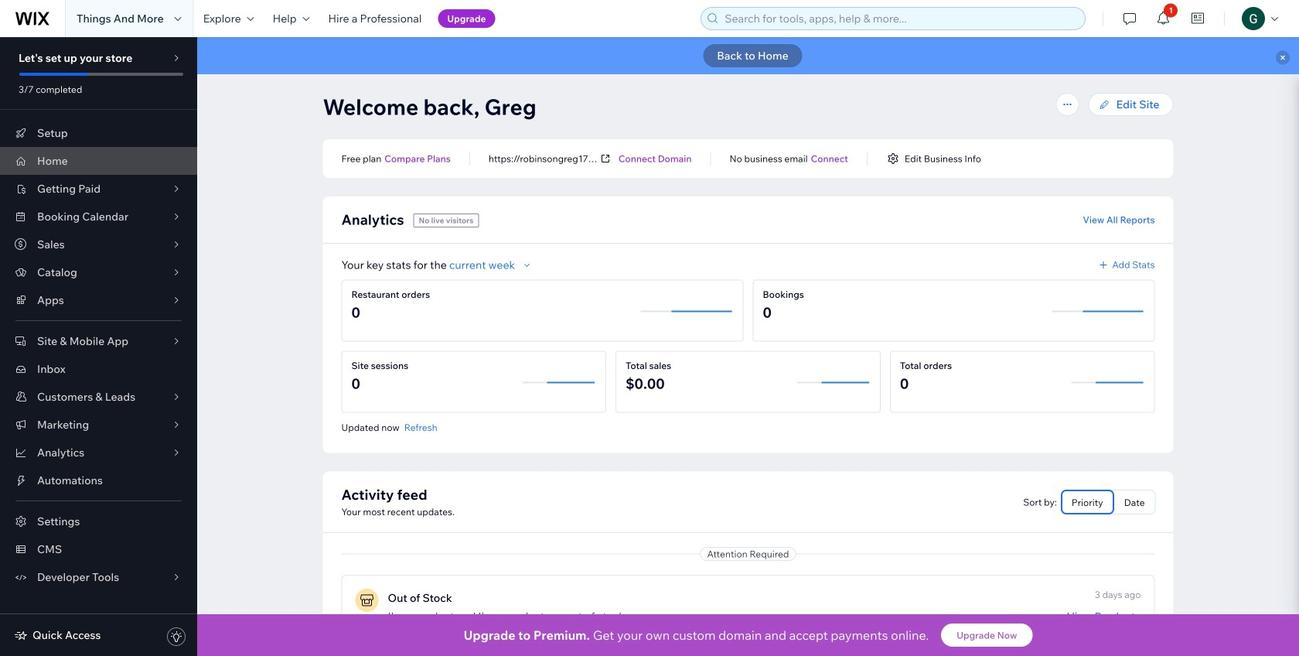 Task type: locate. For each thing, give the bounding box(es) containing it.
sidebar element
[[0, 37, 197, 656]]

alert
[[197, 37, 1300, 74]]



Task type: describe. For each thing, give the bounding box(es) containing it.
Search for tools, apps, help & more... field
[[720, 8, 1081, 29]]



Task type: vqa. For each thing, say whether or not it's contained in the screenshot.
'Sidebar' element
yes



